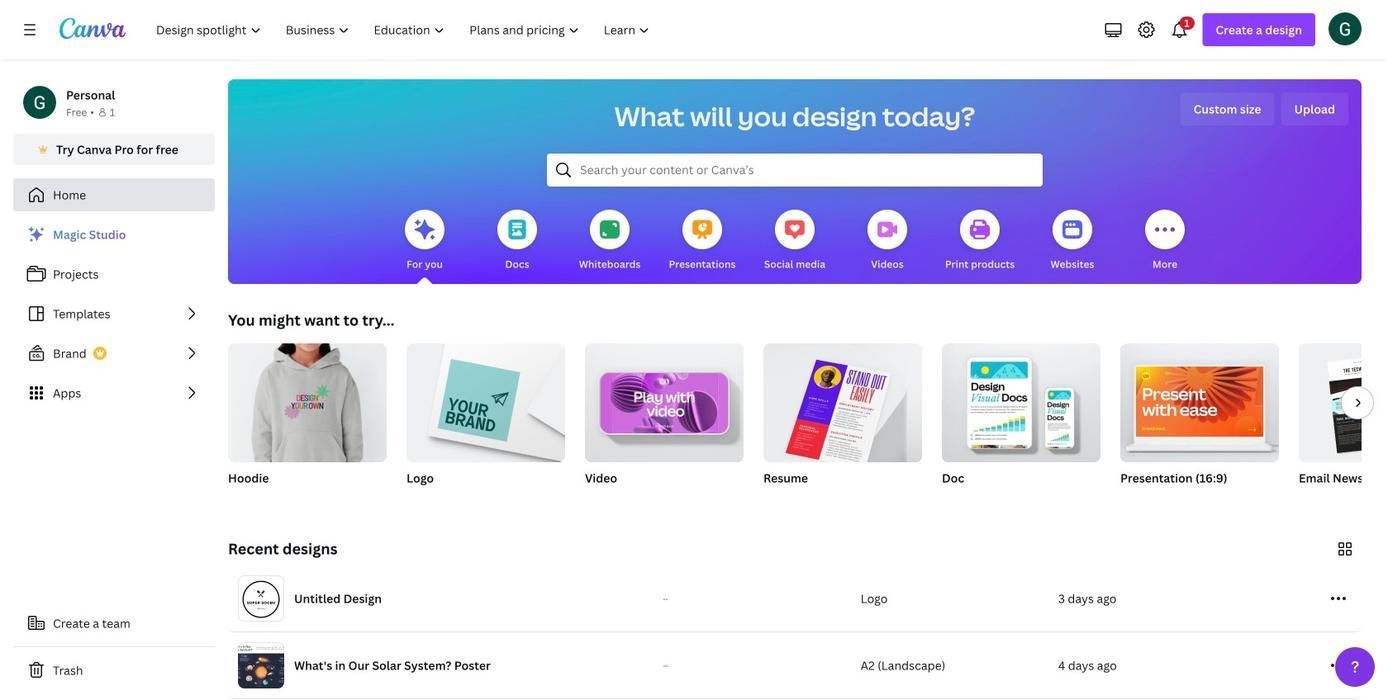 Task type: locate. For each thing, give the bounding box(es) containing it.
list
[[13, 218, 215, 410]]

group
[[228, 337, 387, 507], [228, 337, 387, 463], [407, 337, 565, 507], [407, 337, 565, 463], [585, 337, 744, 507], [585, 337, 744, 463], [764, 337, 922, 507], [764, 337, 922, 470], [942, 344, 1101, 507], [942, 344, 1101, 463], [1121, 344, 1279, 507], [1299, 344, 1388, 507]]

greg robinson image
[[1329, 12, 1362, 45]]

None search field
[[547, 154, 1043, 187]]



Task type: describe. For each thing, give the bounding box(es) containing it.
top level navigation element
[[145, 13, 664, 46]]

Search search field
[[580, 155, 1010, 186]]



Task type: vqa. For each thing, say whether or not it's contained in the screenshot.
SEARCH search field on the top
yes



